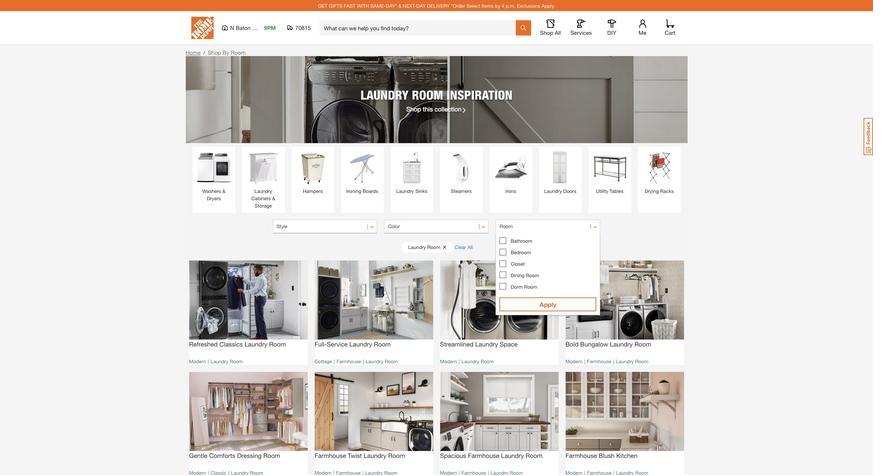 Task type: locate. For each thing, give the bounding box(es) containing it.
4 | from the left
[[459, 359, 460, 365]]

day*
[[386, 3, 397, 9]]

modern for streamlined laundry space
[[440, 359, 457, 365]]

shop for shop this collection
[[407, 105, 421, 113]]

What can we help you find today? search field
[[324, 21, 516, 35]]

2 horizontal spatial modern
[[566, 359, 583, 365]]

laundry room
[[408, 244, 441, 250]]

modern | laundry room for refreshed
[[189, 359, 243, 365]]

modern | laundry room
[[189, 359, 243, 365], [440, 359, 494, 365]]

n
[[230, 24, 234, 31]]

2 modern link from the left
[[440, 359, 457, 365]]

closet
[[511, 261, 525, 267]]

diy button
[[601, 20, 623, 36]]

0 horizontal spatial all
[[468, 244, 473, 250]]

shop inside shop all button
[[540, 29, 554, 36]]

3 modern link from the left
[[566, 359, 583, 365]]

stretchy image image for comforts
[[189, 372, 308, 451]]

| down bold bungalow laundry room link
[[614, 359, 615, 365]]

0 horizontal spatial shop
[[208, 49, 221, 56]]

streamlined laundry space link
[[440, 340, 559, 355]]

all for shop all
[[555, 29, 561, 36]]

farmhouse down full-service laundry room at the left of page
[[337, 359, 361, 365]]

3 modern from the left
[[566, 359, 583, 365]]

laundry cabinets & storage link
[[246, 150, 281, 210]]

| down streamlined
[[459, 359, 460, 365]]

home / shop by room
[[186, 49, 246, 56]]

stretchy image image for blush
[[566, 372, 684, 451]]

irons image
[[493, 150, 529, 186]]

1 vertical spatial all
[[468, 244, 473, 250]]

modern link for bold
[[566, 359, 583, 365]]

|
[[208, 359, 209, 365], [334, 359, 335, 365], [363, 359, 364, 365], [459, 359, 460, 365], [585, 359, 586, 365], [614, 359, 615, 365]]

streamlined
[[440, 341, 474, 348]]

drying racks image
[[642, 150, 677, 186]]

all
[[555, 29, 561, 36], [468, 244, 473, 250]]

farmhouse twist laundry room
[[315, 452, 405, 460]]

feedback link image
[[864, 118, 874, 156]]

washers & dryers
[[202, 188, 226, 202]]

modern down bold
[[566, 359, 583, 365]]

1 modern from the left
[[189, 359, 206, 365]]

get gifts fast with same-day* & next-day delivery *order select items by 4 p.m. exclusions apply.
[[318, 3, 555, 9]]

shop
[[540, 29, 554, 36], [208, 49, 221, 56], [407, 105, 421, 113]]

1 | from the left
[[208, 359, 209, 365]]

1 modern | laundry room from the left
[[189, 359, 243, 365]]

me button
[[632, 20, 654, 36]]

& inside washers & dryers
[[223, 188, 226, 194]]

1 horizontal spatial modern link
[[440, 359, 457, 365]]

stretchy image image
[[189, 261, 308, 340], [315, 261, 433, 340], [440, 261, 559, 340], [566, 261, 684, 340], [189, 372, 308, 451], [315, 372, 433, 451], [440, 372, 559, 451], [566, 372, 684, 451]]

farmhouse left twist
[[315, 452, 346, 460]]

modern link down streamlined
[[440, 359, 457, 365]]

spacious farmhouse laundry room
[[440, 452, 543, 460]]

modern | laundry room down streamlined
[[440, 359, 494, 365]]

4 laundry room link from the left
[[617, 359, 649, 365]]

irons
[[506, 188, 516, 194]]

stretchy image image for laundry
[[440, 261, 559, 340]]

laundry
[[361, 87, 409, 102], [255, 188, 272, 194], [397, 188, 414, 194], [545, 188, 562, 194], [408, 244, 426, 250], [245, 341, 268, 348], [350, 341, 372, 348], [476, 341, 498, 348], [610, 341, 633, 348], [211, 359, 229, 365], [366, 359, 384, 365], [462, 359, 480, 365], [617, 359, 634, 365], [364, 452, 387, 460], [501, 452, 524, 460]]

laundry inside 'link'
[[397, 188, 414, 194]]

0 vertical spatial all
[[555, 29, 561, 36]]

& right "washers"
[[223, 188, 226, 194]]

shop right /
[[208, 49, 221, 56]]

shop inside the shop this collection link
[[407, 105, 421, 113]]

*order
[[451, 3, 466, 9]]

room inside button
[[428, 244, 441, 250]]

| right cottage
[[334, 359, 335, 365]]

apply
[[540, 301, 557, 309]]

laundry doors image
[[543, 150, 578, 186]]

&
[[399, 3, 402, 9], [223, 188, 226, 194], [272, 196, 275, 202]]

shop this collection
[[407, 105, 462, 113]]

steamers image
[[444, 150, 479, 186]]

ironing boards image
[[345, 150, 380, 186]]

utility tables image
[[592, 150, 628, 186]]

collection
[[435, 105, 462, 113]]

0 horizontal spatial modern
[[189, 359, 206, 365]]

1 vertical spatial &
[[223, 188, 226, 194]]

shop all
[[540, 29, 561, 36]]

| down full-service laundry room link
[[363, 359, 364, 365]]

irons link
[[493, 150, 529, 195]]

laundry room link down streamlined laundry space on the bottom right of the page
[[462, 359, 494, 365]]

0 vertical spatial &
[[399, 3, 402, 9]]

cottage | farmhouse | laundry room
[[315, 359, 398, 365]]

0 horizontal spatial modern link
[[189, 359, 206, 365]]

bold
[[566, 341, 579, 348]]

service
[[327, 341, 348, 348]]

1 farmhouse link from the left
[[337, 359, 361, 365]]

dressing
[[237, 452, 262, 460]]

style button
[[273, 220, 378, 234]]

cottage link
[[315, 359, 332, 365]]

color
[[388, 224, 400, 229]]

doors
[[564, 188, 577, 194]]

shop left this
[[407, 105, 421, 113]]

modern down streamlined
[[440, 359, 457, 365]]

2 vertical spatial shop
[[407, 105, 421, 113]]

laundry room inspiration
[[361, 87, 513, 102]]

style
[[277, 224, 288, 229]]

0 horizontal spatial modern | laundry room
[[189, 359, 243, 365]]

2 horizontal spatial &
[[399, 3, 402, 9]]

2 modern | laundry room from the left
[[440, 359, 494, 365]]

2 horizontal spatial shop
[[540, 29, 554, 36]]

hampers
[[303, 188, 323, 194]]

stretchy image image for classics
[[189, 261, 308, 340]]

5 | from the left
[[585, 359, 586, 365]]

modern | laundry room down refreshed
[[189, 359, 243, 365]]

laundry inside button
[[408, 244, 426, 250]]

get
[[318, 3, 328, 9]]

spacious
[[440, 452, 466, 460]]

9pm
[[264, 24, 276, 31]]

washers & dryers image
[[196, 150, 232, 186]]

modern link down refreshed
[[189, 359, 206, 365]]

fast
[[344, 3, 356, 9]]

washers
[[202, 188, 221, 194]]

0 vertical spatial shop
[[540, 29, 554, 36]]

1 horizontal spatial farmhouse link
[[587, 359, 612, 365]]

/
[[203, 50, 205, 56]]

gentle
[[189, 452, 208, 460]]

clear
[[455, 244, 466, 250]]

dining
[[511, 273, 525, 278]]

laundry room link down full-service laundry room link
[[366, 359, 398, 365]]

apply.
[[542, 3, 555, 9]]

modern link
[[189, 359, 206, 365], [440, 359, 457, 365], [566, 359, 583, 365]]

1 horizontal spatial all
[[555, 29, 561, 36]]

comforts
[[209, 452, 235, 460]]

1 modern link from the left
[[189, 359, 206, 365]]

services button
[[570, 20, 593, 36]]

all left services on the top right of the page
[[555, 29, 561, 36]]

modern | laundry room for streamlined
[[440, 359, 494, 365]]

by
[[223, 49, 229, 56]]

modern down refreshed
[[189, 359, 206, 365]]

2 vertical spatial &
[[272, 196, 275, 202]]

shop down apply.
[[540, 29, 554, 36]]

2 farmhouse link from the left
[[587, 359, 612, 365]]

0 horizontal spatial &
[[223, 188, 226, 194]]

& right day*
[[399, 3, 402, 9]]

farmhouse link down full-service laundry room at the left of page
[[337, 359, 361, 365]]

utility tables link
[[592, 150, 628, 195]]

laundry room link down classics
[[211, 359, 243, 365]]

utility tables
[[596, 188, 624, 194]]

& inside the laundry cabinets & storage
[[272, 196, 275, 202]]

1 horizontal spatial shop
[[407, 105, 421, 113]]

laundry room link down bold bungalow laundry room link
[[617, 359, 649, 365]]

& right cabinets
[[272, 196, 275, 202]]

classics
[[220, 341, 243, 348]]

room
[[231, 49, 246, 56], [412, 87, 444, 102], [500, 224, 513, 229], [428, 244, 441, 250], [526, 273, 539, 278], [524, 284, 538, 290], [269, 341, 286, 348], [374, 341, 391, 348], [635, 341, 652, 348], [230, 359, 243, 365], [385, 359, 398, 365], [481, 359, 494, 365], [636, 359, 649, 365], [263, 452, 280, 460], [388, 452, 405, 460], [526, 452, 543, 460]]

farmhouse down bungalow
[[587, 359, 612, 365]]

1 horizontal spatial modern
[[440, 359, 457, 365]]

1 horizontal spatial modern | laundry room
[[440, 359, 494, 365]]

shop this collection link
[[407, 104, 467, 114]]

2 modern from the left
[[440, 359, 457, 365]]

laundry cabinets & storage
[[252, 188, 275, 209]]

steamers link
[[444, 150, 479, 195]]

gentle comforts dressing room
[[189, 452, 280, 460]]

stretchy image image for farmhouse
[[440, 372, 559, 451]]

hampers image
[[295, 150, 331, 186]]

1 horizontal spatial &
[[272, 196, 275, 202]]

kitchen
[[617, 452, 638, 460]]

| down refreshed
[[208, 359, 209, 365]]

farmhouse twist laundry room link
[[315, 451, 433, 466]]

all right clear
[[468, 244, 473, 250]]

the home depot logo image
[[191, 17, 214, 39]]

2 horizontal spatial modern link
[[566, 359, 583, 365]]

farmhouse left blush
[[566, 452, 597, 460]]

| down bungalow
[[585, 359, 586, 365]]

modern link down bold
[[566, 359, 583, 365]]

0 horizontal spatial farmhouse link
[[337, 359, 361, 365]]

drying racks link
[[642, 150, 677, 195]]

refreshed classics laundry room
[[189, 341, 286, 348]]

washers & dryers link
[[196, 150, 232, 202]]

farmhouse link down bungalow
[[587, 359, 612, 365]]

modern link for streamlined
[[440, 359, 457, 365]]

farmhouse
[[337, 359, 361, 365], [587, 359, 612, 365], [315, 452, 346, 460], [468, 452, 500, 460], [566, 452, 597, 460]]

modern | farmhouse | laundry room
[[566, 359, 649, 365]]



Task type: describe. For each thing, give the bounding box(es) containing it.
cabinets
[[252, 196, 271, 202]]

refreshed
[[189, 341, 218, 348]]

by
[[495, 3, 501, 9]]

steamers
[[451, 188, 472, 194]]

stretchy image image for bungalow
[[566, 261, 684, 340]]

utility
[[596, 188, 609, 194]]

twist
[[348, 452, 362, 460]]

bungalow
[[581, 341, 609, 348]]

dining room
[[511, 273, 539, 278]]

2 laundry room link from the left
[[366, 359, 398, 365]]

laundry room button
[[402, 242, 454, 253]]

bold bungalow laundry room
[[566, 341, 652, 348]]

modern for refreshed classics laundry room
[[189, 359, 206, 365]]

cottage
[[315, 359, 332, 365]]

gifts
[[329, 3, 343, 9]]

this
[[423, 105, 433, 113]]

dorm
[[511, 284, 523, 290]]

full-
[[315, 341, 327, 348]]

1 vertical spatial shop
[[208, 49, 221, 56]]

ironing boards link
[[345, 150, 380, 195]]

laundry doors link
[[543, 150, 578, 195]]

full-service laundry room link
[[315, 340, 433, 355]]

3 | from the left
[[363, 359, 364, 365]]

apply button
[[500, 298, 597, 312]]

p.m.
[[506, 3, 516, 9]]

70815
[[296, 24, 311, 31]]

storage
[[255, 203, 272, 209]]

rouge
[[252, 24, 269, 31]]

3 laundry room link from the left
[[462, 359, 494, 365]]

day
[[417, 3, 426, 9]]

all for clear all
[[468, 244, 473, 250]]

4
[[502, 3, 505, 9]]

drying
[[645, 188, 659, 194]]

laundry inside the laundry cabinets & storage
[[255, 188, 272, 194]]

exclusions
[[517, 3, 541, 9]]

services
[[571, 29, 592, 36]]

full-service laundry room
[[315, 341, 391, 348]]

streamlined laundry space
[[440, 341, 518, 348]]

1 laundry room link from the left
[[211, 359, 243, 365]]

home link
[[186, 49, 201, 56]]

stretchy image image for service
[[315, 261, 433, 340]]

blush
[[599, 452, 615, 460]]

drying racks
[[645, 188, 674, 194]]

delivery
[[427, 3, 450, 9]]

diy
[[608, 29, 617, 36]]

hampers link
[[295, 150, 331, 195]]

shop for shop all
[[540, 29, 554, 36]]

laundry sinks
[[397, 188, 428, 194]]

racks
[[661, 188, 674, 194]]

farmhouse link for bungalow
[[587, 359, 612, 365]]

with
[[357, 3, 369, 9]]

cart
[[665, 29, 676, 36]]

2 | from the left
[[334, 359, 335, 365]]

farmhouse blush kitchen
[[566, 452, 638, 460]]

home
[[186, 49, 201, 56]]

clear all button
[[455, 241, 473, 254]]

dorm room
[[511, 284, 538, 290]]

bedroom
[[511, 250, 531, 256]]

stretchy image image for twist
[[315, 372, 433, 451]]

farmhouse link for service
[[337, 359, 361, 365]]

inspiration
[[447, 87, 513, 102]]

sinks
[[416, 188, 428, 194]]

same-
[[371, 3, 386, 9]]

dryers
[[207, 196, 221, 202]]

me
[[639, 29, 647, 36]]

shop all button
[[540, 20, 562, 36]]

bathroom
[[511, 238, 533, 244]]

refreshed classics laundry room link
[[189, 340, 308, 355]]

color button
[[385, 220, 489, 234]]

tables
[[610, 188, 624, 194]]

modern link for refreshed
[[189, 359, 206, 365]]

space
[[500, 341, 518, 348]]

n baton rouge
[[230, 24, 269, 31]]

laundry doors
[[545, 188, 577, 194]]

boards
[[363, 188, 378, 194]]

ironing
[[347, 188, 361, 194]]

non lazy image image
[[186, 56, 688, 143]]

ironing boards
[[347, 188, 378, 194]]

laundry sinks link
[[394, 150, 430, 195]]

baton
[[236, 24, 251, 31]]

70815 button
[[287, 24, 311, 31]]

spacious farmhouse laundry room link
[[440, 451, 559, 466]]

laundry sinks image
[[394, 150, 430, 186]]

laundry cabinets & storage image
[[246, 150, 281, 186]]

cart link
[[663, 20, 678, 36]]

select
[[467, 3, 481, 9]]

6 | from the left
[[614, 359, 615, 365]]

next-
[[403, 3, 417, 9]]

gentle comforts dressing room link
[[189, 451, 308, 466]]

farmhouse right spacious
[[468, 452, 500, 460]]



Task type: vqa. For each thing, say whether or not it's contained in the screenshot.
Washers
yes



